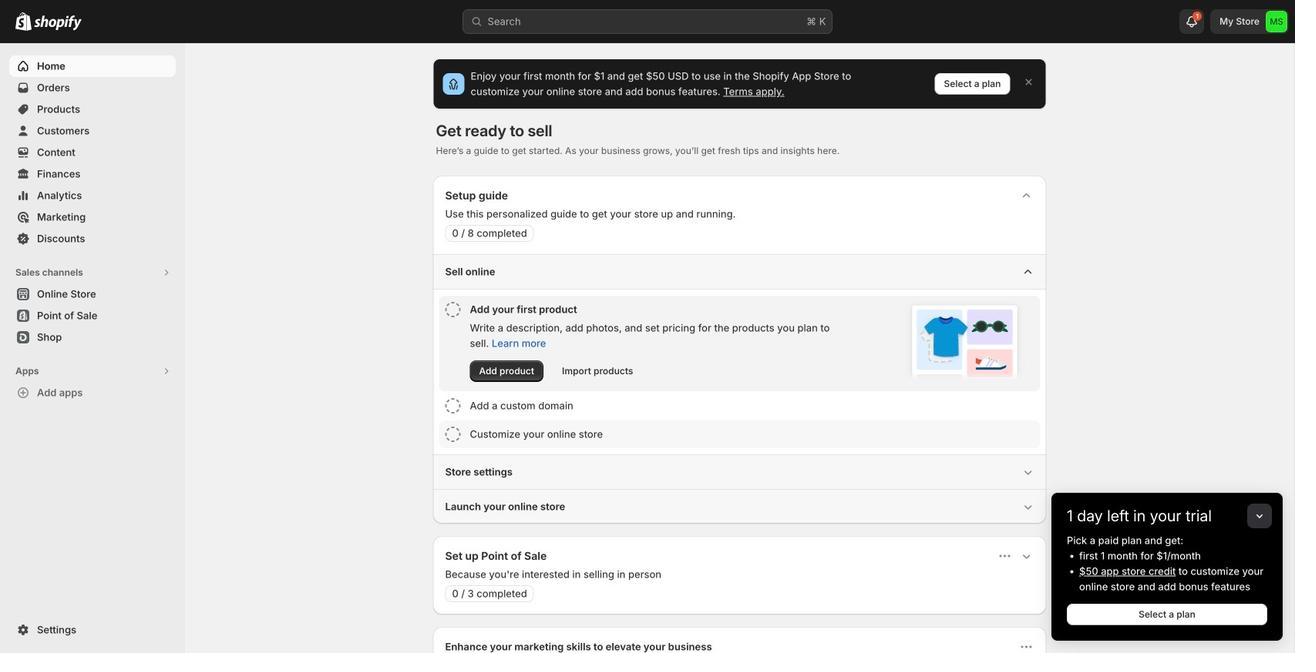 Task type: describe. For each thing, give the bounding box(es) containing it.
mark add a custom domain as done image
[[445, 399, 461, 414]]

add a custom domain group
[[439, 392, 1040, 420]]

sell online group
[[433, 254, 1046, 455]]

1 horizontal spatial shopify image
[[34, 15, 82, 31]]

add your first product group
[[439, 296, 1040, 392]]

mark customize your online store as done image
[[445, 427, 461, 442]]



Task type: vqa. For each thing, say whether or not it's contained in the screenshot.
e.g. Summer collection, Under $100, Staff picks text field
no



Task type: locate. For each thing, give the bounding box(es) containing it.
my store image
[[1266, 11, 1287, 32]]

mark add your first product as done image
[[445, 302, 461, 318]]

customize your online store group
[[439, 421, 1040, 449]]

shopify image
[[15, 12, 32, 31], [34, 15, 82, 31]]

setup guide region
[[433, 176, 1046, 524]]

guide categories group
[[433, 254, 1046, 524]]

0 horizontal spatial shopify image
[[15, 12, 32, 31]]



